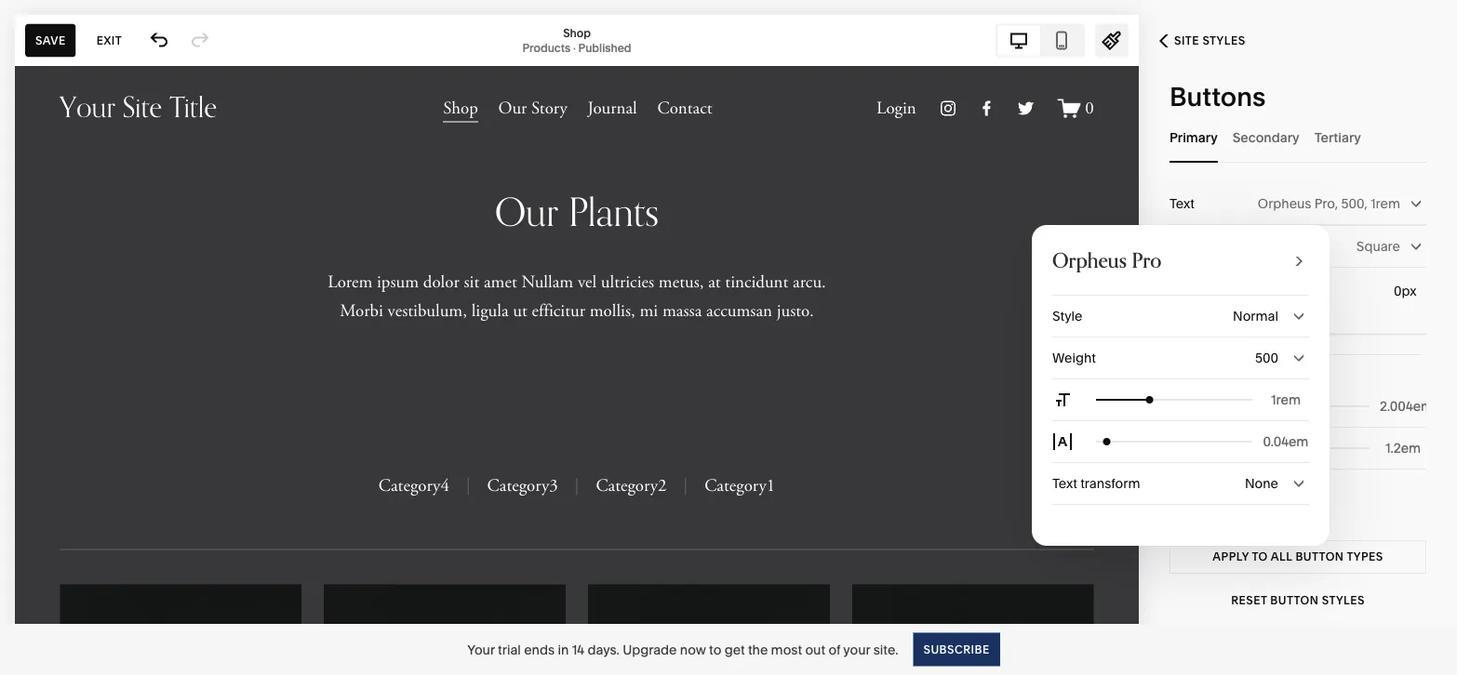 Task type: describe. For each thing, give the bounding box(es) containing it.
most
[[771, 642, 802, 658]]

save button
[[25, 24, 76, 57]]

reset button styles button
[[1170, 584, 1426, 618]]

exit button
[[86, 24, 132, 57]]

text for text transform
[[1052, 476, 1077, 492]]

normal
[[1233, 308, 1278, 324]]

text for text
[[1170, 196, 1195, 212]]

to
[[709, 642, 721, 658]]

0 horizontal spatial styles
[[1202, 34, 1245, 47]]

square button
[[1170, 226, 1426, 268]]

orpheus pro button
[[1032, 225, 1330, 296]]

pro
[[1132, 245, 1161, 278]]

site styles button
[[1139, 20, 1266, 61]]

14
[[572, 642, 584, 658]]

of
[[828, 642, 840, 658]]

orpheus for orpheus pro, 500, 1rem
[[1258, 196, 1311, 212]]

tertiary button
[[1314, 112, 1361, 163]]

in
[[558, 642, 569, 658]]

secondary button
[[1233, 112, 1299, 163]]

out
[[805, 642, 825, 658]]

trial
[[498, 642, 521, 658]]

pro,
[[1315, 196, 1338, 212]]

weight
[[1052, 350, 1096, 366]]

500,
[[1341, 196, 1367, 212]]

tertiary
[[1314, 129, 1361, 145]]

ends
[[524, 642, 555, 658]]

orpheus pro, 500, 1rem
[[1258, 196, 1400, 212]]

outline
[[1170, 283, 1215, 299]]

primary
[[1170, 129, 1218, 145]]

your
[[467, 642, 495, 658]]

save
[[35, 33, 66, 47]]

buttons
[[1170, 81, 1266, 113]]

get
[[724, 642, 745, 658]]

reset
[[1231, 594, 1267, 608]]

products
[[522, 41, 570, 54]]

site styles
[[1174, 34, 1245, 47]]

[object Object] range field
[[1170, 314, 1426, 355]]

days.
[[587, 642, 619, 658]]

your
[[843, 642, 870, 658]]



Task type: vqa. For each thing, say whether or not it's contained in the screenshot.
500,
yes



Task type: locate. For each thing, give the bounding box(es) containing it.
site
[[1174, 34, 1199, 47]]

none
[[1245, 476, 1278, 492]]

orpheus left pro,
[[1258, 196, 1311, 212]]

styles right site
[[1202, 34, 1245, 47]]

[object Object] text field
[[1394, 281, 1421, 301]]

0 vertical spatial tab list
[[997, 26, 1083, 55]]

secondary
[[1233, 129, 1299, 145]]

0 horizontal spatial text
[[1052, 476, 1077, 492]]

1 horizontal spatial tab list
[[1170, 112, 1426, 163]]

tab list
[[997, 26, 1083, 55], [1170, 112, 1426, 163]]

500
[[1255, 350, 1278, 366]]

1 horizontal spatial text
[[1170, 196, 1195, 212]]

text
[[1170, 196, 1195, 212], [1052, 476, 1077, 492]]

exit
[[96, 33, 122, 47]]

primary button
[[1170, 112, 1218, 163]]

None field
[[1052, 296, 1309, 337], [1052, 338, 1309, 379], [1052, 463, 1309, 504], [1052, 296, 1309, 337], [1052, 338, 1309, 379], [1052, 463, 1309, 504]]

1 vertical spatial orpheus
[[1052, 245, 1127, 278]]

square
[[1356, 239, 1400, 254]]

site.
[[873, 642, 898, 658]]

0 vertical spatial styles
[[1202, 34, 1245, 47]]

None text field
[[1380, 396, 1426, 417]]

None text field
[[1263, 390, 1309, 410], [1263, 432, 1309, 452], [1380, 438, 1426, 459], [1263, 390, 1309, 410], [1263, 432, 1309, 452], [1380, 438, 1426, 459]]

orpheus pro
[[1052, 245, 1161, 278]]

0 horizontal spatial orpheus
[[1052, 245, 1127, 278]]

orpheus left the pro
[[1052, 245, 1127, 278]]

1 vertical spatial styles
[[1322, 594, 1365, 608]]

0 vertical spatial orpheus
[[1258, 196, 1311, 212]]

0 horizontal spatial tab list
[[997, 26, 1083, 55]]

1rem
[[1370, 196, 1400, 212]]

1 horizontal spatial orpheus
[[1258, 196, 1311, 212]]

1 vertical spatial text
[[1052, 476, 1077, 492]]

·
[[573, 41, 576, 54]]

now
[[680, 642, 706, 658]]

orpheus
[[1258, 196, 1311, 212], [1052, 245, 1127, 278]]

your trial ends in 14 days. upgrade now to get the most out of your site.
[[467, 642, 898, 658]]

styles
[[1202, 34, 1245, 47], [1322, 594, 1365, 608]]

orpheus for orpheus pro
[[1052, 245, 1127, 278]]

style
[[1052, 308, 1083, 324]]

outline element
[[1170, 268, 1426, 355]]

text left 'transform' on the bottom of the page
[[1052, 476, 1077, 492]]

shop
[[563, 26, 591, 40]]

text transform
[[1052, 476, 1140, 492]]

1 vertical spatial tab list
[[1170, 112, 1426, 163]]

reset button styles
[[1231, 594, 1365, 608]]

None range field
[[1096, 380, 1252, 421], [1213, 386, 1370, 427], [1096, 421, 1252, 462], [1213, 428, 1370, 469], [1096, 380, 1252, 421], [1213, 386, 1370, 427], [1096, 421, 1252, 462], [1213, 428, 1370, 469]]

orpheus inside button
[[1052, 245, 1127, 278]]

transform
[[1080, 476, 1140, 492]]

published
[[578, 41, 631, 54]]

upgrade
[[623, 642, 677, 658]]

button
[[1270, 594, 1319, 608]]

the
[[748, 642, 768, 658]]

1 horizontal spatial styles
[[1322, 594, 1365, 608]]

shop products · published
[[522, 26, 631, 54]]

styles right button
[[1322, 594, 1365, 608]]

tab list containing primary
[[1170, 112, 1426, 163]]

text up orpheus pro button
[[1170, 196, 1195, 212]]

0 vertical spatial text
[[1170, 196, 1195, 212]]



